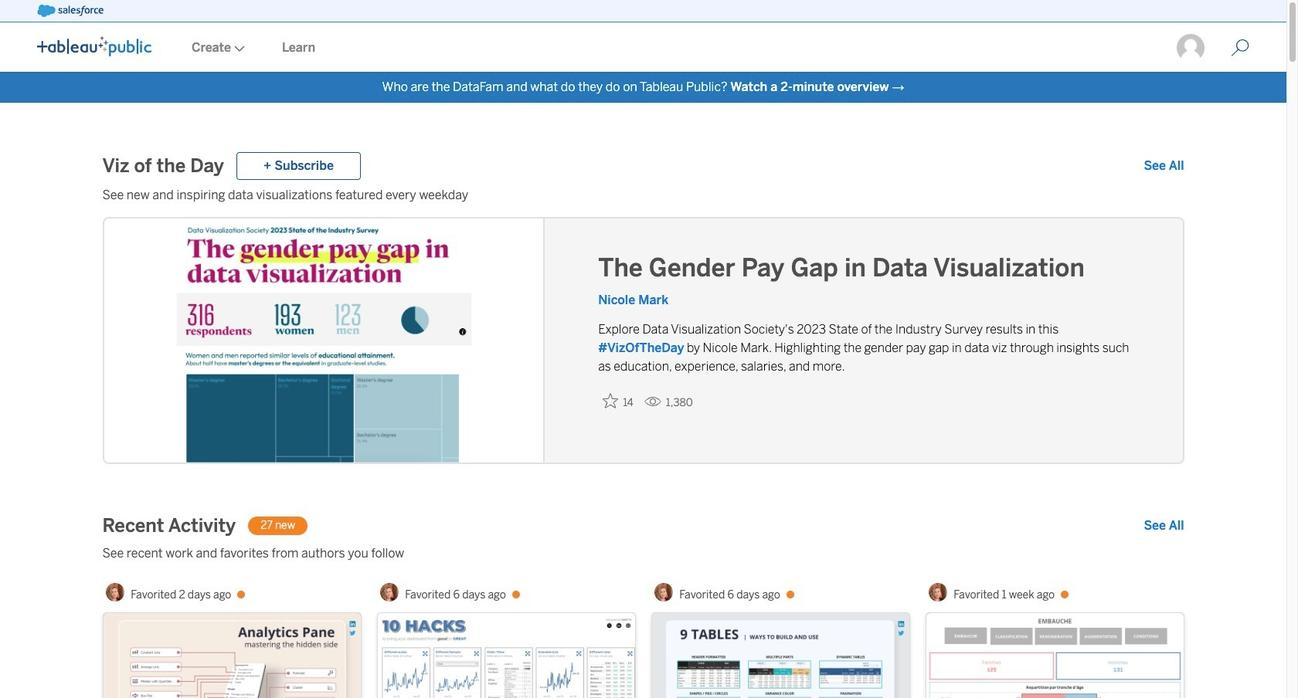 Task type: vqa. For each thing, say whether or not it's contained in the screenshot.
Workbook thumbnail associated with 3rd Angela Drucioc image from the right
yes



Task type: describe. For each thing, give the bounding box(es) containing it.
1 angela drucioc image from the left
[[106, 584, 125, 602]]

viz of the day heading
[[102, 154, 224, 179]]

tara.schultz image
[[1176, 32, 1207, 63]]

workbook thumbnail image for 4th angela drucioc icon from the left
[[926, 614, 1184, 699]]

Add Favorite button
[[598, 389, 638, 414]]

add favorite image
[[603, 393, 619, 409]]

salesforce logo image
[[37, 5, 103, 17]]

4 angela drucioc image from the left
[[929, 584, 948, 602]]

tableau public viz of the day image
[[104, 219, 545, 466]]

go to search image
[[1213, 39, 1269, 57]]



Task type: locate. For each thing, give the bounding box(es) containing it.
angela drucioc image
[[106, 584, 125, 602], [381, 584, 399, 602], [655, 584, 674, 602], [929, 584, 948, 602]]

2 workbook thumbnail image from the left
[[378, 614, 635, 699]]

recent activity heading
[[102, 514, 236, 539]]

workbook thumbnail image for second angela drucioc icon from right
[[652, 614, 909, 699]]

3 workbook thumbnail image from the left
[[652, 614, 909, 699]]

2 angela drucioc image from the left
[[381, 584, 399, 602]]

workbook thumbnail image for first angela drucioc icon from left
[[103, 614, 361, 699]]

see all viz of the day element
[[1144, 157, 1185, 175]]

see new and inspiring data visualizations featured every weekday element
[[102, 186, 1185, 205]]

1 workbook thumbnail image from the left
[[103, 614, 361, 699]]

logo image
[[37, 36, 152, 56]]

see all recent activity element
[[1144, 517, 1185, 536]]

workbook thumbnail image for third angela drucioc icon from right
[[378, 614, 635, 699]]

create image
[[231, 46, 245, 52]]

3 angela drucioc image from the left
[[655, 584, 674, 602]]

workbook thumbnail image
[[103, 614, 361, 699], [378, 614, 635, 699], [652, 614, 909, 699], [926, 614, 1184, 699]]

see recent work and favorites from authors you follow element
[[102, 545, 1185, 564]]

4 workbook thumbnail image from the left
[[926, 614, 1184, 699]]



